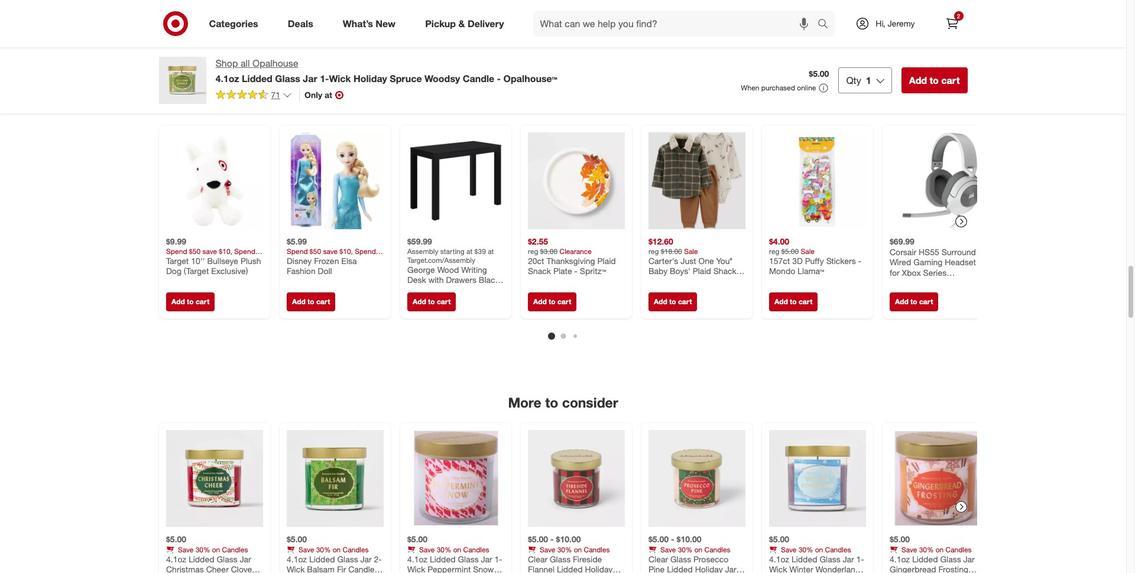 Task type: describe. For each thing, give the bounding box(es) containing it.
$5.00 up 4.1oz lidded glass jar 1- wick winter wonderlan
[[769, 535, 790, 545]]

frozen
[[314, 256, 339, 266]]

all
[[241, 57, 250, 69]]

on for 4.1oz lidded glass jar christmas cheer clov
[[212, 546, 220, 554]]

oils & diffusers link
[[787, 31, 872, 57]]

157ct 3d puffy stickers - mondo llama™ image
[[769, 133, 866, 230]]

cart for 157ct 3d puffy stickers - mondo llama™
[[799, 298, 813, 306]]

lidded inside 4.1oz lidded glass jar 1- wick winter wonderlan
[[792, 554, 818, 565]]

jar for 4.1oz lidded glass jar 2- wick balsam fir candle 
[[360, 554, 372, 565]]

save for clear glass prosecco pine lidded holiday ja
[[661, 546, 676, 554]]

woodsy
[[425, 73, 460, 85]]

search
[[813, 19, 842, 31]]

157ct
[[769, 256, 790, 266]]

glass inside clear glass prosecco pine lidded holiday ja
[[671, 554, 691, 565]]

jar for 4.1oz lidded glass jar 1- wick peppermint sno
[[481, 554, 492, 565]]

add for corsair hs55 surround wired gaming headset for xbox series x|s/playstation 4/5/nintendo switch/pc - white
[[895, 298, 909, 306]]

on for 4.1oz lidded glass jar 1- wick peppermint sno
[[453, 546, 461, 554]]

christmas inside 4.1oz lidded glass jar christmas cheer clov
[[166, 565, 204, 574]]

cart for disney frozen elsa fashion doll
[[316, 298, 330, 306]]

- inside $69.99 corsair hs55 surround wired gaming headset for xbox series x|s/playstation 4/5/nintendo switch/pc - white
[[982, 289, 986, 299]]

shop
[[216, 57, 238, 69]]

candles & home fragrances
[[320, 38, 441, 50]]

$5.00 inside $4.00 reg $5.00 sale 157ct 3d puffy stickers - mondo llama™
[[782, 247, 799, 256]]

clear glass fireside flannel lidded holida
[[528, 554, 613, 574]]

elsa
[[341, 256, 357, 266]]

pine
[[649, 565, 665, 574]]

cart for corsair hs55 surround wired gaming headset for xbox series x|s/playstation 4/5/nintendo switch/pc - white
[[920, 298, 933, 306]]

30% for 4.1oz lidded glass jar 1- wick peppermint sno
[[437, 546, 451, 554]]

wood
[[437, 265, 459, 275]]

wick for 4.1oz lidded glass jar 1- wick winter wonderlan
[[769, 565, 787, 574]]

save 30% on candles for 4.1oz lidded glass jar christmas cheer clov
[[178, 546, 248, 554]]

doll
[[318, 266, 332, 277]]

$5.00 - $10.00 for prosecco
[[649, 535, 702, 545]]

headset
[[945, 258, 976, 268]]

more
[[508, 395, 542, 411]]

purchased
[[762, 83, 796, 92]]

indoor
[[648, 38, 675, 50]]

reg for 157ct
[[769, 247, 780, 256]]

4.1oz for 4.1oz lidded glass jar 1- wick peppermint sno
[[407, 554, 427, 565]]

0 horizontal spatial at
[[325, 90, 332, 100]]

shop all opalhouse 4.1oz lidded glass jar 1-wick holiday spruce woodsy candle - opalhouse™
[[216, 57, 558, 85]]

add to cart for 20ct thanksgiving plaid snack plate - spritz™
[[533, 298, 571, 306]]

lidded inside 4.1oz lidded glass jar gingerbread frostin
[[912, 554, 938, 565]]

with
[[428, 275, 444, 285]]

to for corsair hs55 surround wired gaming headset for xbox series x|s/playstation 4/5/nintendo switch/pc - white
[[911, 298, 918, 306]]

holiday inside clear glass prosecco pine lidded holiday ja
[[695, 565, 723, 574]]

you®️
[[716, 256, 732, 266]]

candle holders link
[[550, 31, 635, 57]]

flannel
[[528, 565, 555, 574]]

add to cart for george wood writing desk with drawers black - room & joy
[[413, 298, 451, 306]]

add to cart button for disney frozen elsa fashion doll
[[287, 293, 335, 312]]

lidded inside 4.1oz lidded glass jar christmas cheer clov
[[188, 554, 214, 565]]

jar for 4.1oz lidded glass jar christmas cheer clov
[[240, 554, 251, 565]]

deals link
[[278, 11, 328, 37]]

on for clear glass prosecco pine lidded holiday ja
[[695, 546, 703, 554]]

hs55
[[919, 247, 940, 257]]

on for 4.1oz lidded glass jar gingerbread frostin
[[936, 546, 944, 554]]

for
[[890, 268, 900, 278]]

plaid inside $12.60 reg $18.00 sale carter's just one you®️ baby boys' plaid shacket & bottom set - brown
[[693, 266, 711, 277]]

shacket
[[714, 266, 744, 277]]

hi, jeremy
[[876, 18, 916, 28]]

pickup
[[425, 17, 456, 29]]

set
[[686, 277, 699, 287]]

glass inside 4.1oz lidded glass jar christmas cheer clov
[[216, 554, 237, 565]]

save 30% on candles for 4.1oz lidded glass jar 1- wick peppermint sno
[[419, 546, 489, 554]]

4.1oz lidded glass jar 2- wick balsam fir candle 
[[287, 554, 382, 574]]

candles for clear glass fireside flannel lidded holida
[[584, 546, 610, 554]]

2 link
[[940, 11, 966, 37]]

hi,
[[876, 18, 886, 28]]

more to consider
[[508, 395, 619, 411]]

target 10'' bullseye plush dog (target exclusive) image
[[166, 133, 263, 230]]

thanksgiving
[[547, 256, 595, 266]]

drawers
[[446, 275, 476, 285]]

candle holders
[[560, 38, 625, 50]]

glass inside 4.1oz lidded glass jar gingerbread frostin
[[941, 554, 961, 565]]

when purchased online
[[741, 83, 817, 92]]

assembly
[[407, 247, 438, 256]]

add to cart button for george wood writing desk with drawers black - room & joy
[[407, 293, 456, 312]]

1
[[867, 75, 872, 86]]

wick for 4.1oz lidded glass jar 1- wick peppermint sno
[[407, 565, 425, 574]]

add to cart button for corsair hs55 surround wired gaming headset for xbox series x|s/playstation 4/5/nintendo switch/pc - white
[[890, 293, 939, 312]]

4.1oz for 4.1oz lidded glass jar 2- wick balsam fir candle 
[[287, 554, 307, 565]]

1- inside shop all opalhouse 4.1oz lidded glass jar 1-wick holiday spruce woodsy candle - opalhouse™
[[320, 73, 329, 85]]

wick for 4.1oz lidded glass jar 2- wick balsam fir candle 
[[287, 565, 305, 574]]

4.1oz lidded glass jar gingerbread frostin
[[890, 554, 975, 574]]

clear glass prosecco pine lidded holiday ja
[[649, 554, 737, 574]]

$5.00 up flannel
[[528, 535, 548, 545]]

What can we help you find? suggestions appear below search field
[[533, 11, 821, 37]]

target
[[166, 256, 189, 266]]

$59.99
[[407, 237, 432, 247]]

save 30% on candles for 4.1oz lidded glass jar 1- wick winter wonderlan
[[781, 546, 851, 554]]

$59.99 assembly starting at $39 at target.com/assembly george wood writing desk with drawers black - room & joy
[[407, 237, 499, 296]]

x|s/playstation
[[890, 278, 947, 288]]

$69.99 corsair hs55 surround wired gaming headset for xbox series x|s/playstation 4/5/nintendo switch/pc - white
[[890, 237, 986, 309]]

save 30% on candles for clear glass fireside flannel lidded holida
[[540, 546, 610, 554]]

candles for 4.1oz lidded glass jar 2- wick balsam fir candle 
[[343, 546, 369, 554]]

mondo
[[769, 266, 796, 277]]

target 10'' bullseye plush dog (target exclusive)
[[166, 256, 261, 277]]

4.1oz lidded glass jar 1-wick winter wonderland sandalwood candle - opalhouse™ image
[[769, 431, 866, 528]]

clear glass fireside flannel lidded holiday jar candle red - opalhouse™ image
[[528, 431, 625, 528]]

4.1oz lidded glass jar 2-wick balsam fir candle - opalhouse™ image
[[287, 431, 384, 528]]

$39
[[474, 247, 486, 256]]

save for 4.1oz lidded glass jar 1- wick peppermint sno
[[419, 546, 435, 554]]

add for george wood writing desk with drawers black - room & joy
[[413, 298, 426, 306]]

winter
[[790, 565, 814, 574]]

clear for flannel
[[528, 554, 548, 565]]

add right 1
[[910, 75, 928, 86]]

plate
[[553, 266, 572, 277]]

snack
[[528, 266, 551, 277]]

decorations
[[724, 38, 775, 50]]

home
[[366, 38, 391, 50]]

indoor christmas decorations link
[[638, 31, 785, 57]]

- inside $59.99 assembly starting at $39 at target.com/assembly george wood writing desk with drawers black - room & joy
[[407, 286, 411, 296]]

related categories
[[502, 4, 625, 21]]

search button
[[813, 11, 842, 39]]

corsair
[[890, 247, 917, 257]]

lidded inside 4.1oz lidded glass jar 1- wick peppermint sno
[[430, 554, 456, 565]]

jar for 4.1oz lidded glass jar 1- wick winter wonderlan
[[843, 554, 854, 565]]

jar inside shop all opalhouse 4.1oz lidded glass jar 1-wick holiday spruce woodsy candle - opalhouse™
[[303, 73, 318, 85]]

$5.00 up pine
[[649, 535, 669, 545]]

candles for 4.1oz lidded glass jar gingerbread frostin
[[946, 546, 972, 554]]

& for candles
[[357, 38, 363, 50]]

disney frozen elsa fashion doll
[[287, 256, 357, 277]]

oils & diffusers
[[797, 38, 862, 50]]

add for 20ct thanksgiving plaid snack plate - spritz™
[[533, 298, 547, 306]]

lidded inside clear glass fireside flannel lidded holida
[[557, 565, 583, 574]]

71 link
[[216, 89, 292, 103]]

white
[[890, 299, 911, 309]]

4.1oz lidded glass jar christmas cheer clove candle - opalhouse™ image
[[166, 431, 263, 528]]

candle inside 4.1oz lidded glass jar 2- wick balsam fir candle
[[348, 565, 375, 574]]

chocolate candy
[[464, 38, 537, 50]]

$10.00 for fireside
[[556, 535, 581, 545]]

- inside $4.00 reg $5.00 sale 157ct 3d puffy stickers - mondo llama™
[[858, 256, 862, 266]]

$5.00 up 4.1oz lidded glass jar 2- wick balsam fir candle
[[287, 535, 307, 545]]

online
[[798, 83, 817, 92]]

joy
[[445, 286, 458, 296]]

to for disney frozen elsa fashion doll
[[307, 298, 314, 306]]

sale for just
[[684, 247, 698, 256]]

black
[[479, 275, 499, 285]]

candles for 4.1oz lidded glass jar 1- wick winter wonderlan
[[825, 546, 851, 554]]

opalhouse™
[[504, 73, 558, 85]]

holiday inside shop all opalhouse 4.1oz lidded glass jar 1-wick holiday spruce woodsy candle - opalhouse™
[[354, 73, 387, 85]]

save 30% on candles for 4.1oz lidded glass jar 2- wick balsam fir candle 
[[298, 546, 369, 554]]

add for disney frozen elsa fashion doll
[[292, 298, 305, 306]]

2 horizontal spatial at
[[488, 247, 494, 256]]

candles inside "link"
[[320, 38, 355, 50]]

glass inside clear glass fireside flannel lidded holida
[[550, 554, 571, 565]]

bottom
[[656, 277, 684, 287]]

carter's just one you®️ baby boys' plaid shacket & bottom set - brown image
[[649, 133, 746, 230]]

2-
[[374, 554, 382, 565]]

candles for clear glass prosecco pine lidded holiday ja
[[705, 546, 731, 554]]

1- for 4.1oz lidded glass jar 1- wick winter wonderlan
[[857, 554, 864, 565]]

4/5/nintendo
[[890, 289, 939, 299]]

glass inside 4.1oz lidded glass jar 2- wick balsam fir candle
[[337, 554, 358, 565]]

add to cart for disney frozen elsa fashion doll
[[292, 298, 330, 306]]

$18.00
[[661, 247, 682, 256]]

save for 4.1oz lidded glass jar 1- wick winter wonderlan
[[781, 546, 797, 554]]

4.1oz for 4.1oz lidded glass jar 1- wick winter wonderlan
[[769, 554, 790, 565]]

$4.00 reg $5.00 sale 157ct 3d puffy stickers - mondo llama™
[[769, 237, 862, 277]]

lidded inside 4.1oz lidded glass jar 2- wick balsam fir candle
[[309, 554, 335, 565]]

corsair hs55 surround wired gaming headset for xbox series x|s/playstation 4/5/nintendo switch/pc - white image
[[890, 133, 987, 230]]

only at
[[305, 90, 332, 100]]

add to cart button for 20ct thanksgiving plaid snack plate - spritz™
[[528, 293, 577, 312]]

save 30% on candles for 4.1oz lidded glass jar gingerbread frostin
[[902, 546, 972, 554]]

- up clear glass prosecco pine lidded holiday ja
[[671, 535, 675, 545]]

chocolate candy link
[[454, 31, 547, 57]]

$5.00 up 4.1oz lidded glass jar christmas cheer clov
[[166, 535, 186, 545]]

20ct thanksgiving plaid snack plate - spritz™ image
[[528, 133, 625, 230]]

& inside $12.60 reg $18.00 sale carter's just one you®️ baby boys' plaid shacket & bottom set - brown
[[649, 277, 654, 287]]

brown
[[706, 277, 730, 287]]



Task type: locate. For each thing, give the bounding box(es) containing it.
save 30% on candles up "cheer"
[[178, 546, 248, 554]]

boys'
[[670, 266, 691, 277]]

30% up the gingerbread
[[919, 546, 934, 554]]

at right $39
[[488, 247, 494, 256]]

6 30% from the left
[[799, 546, 813, 554]]

to for target 10'' bullseye plush dog (target exclusive)
[[187, 298, 194, 306]]

30%
[[195, 546, 210, 554], [316, 546, 331, 554], [437, 546, 451, 554], [557, 546, 572, 554], [678, 546, 693, 554], [799, 546, 813, 554], [919, 546, 934, 554]]

save 30% on candles up pine
[[661, 546, 731, 554]]

christmas down 'what can we help you find? suggestions appear below' search field
[[678, 38, 721, 50]]

save 30% on candles up the gingerbread
[[902, 546, 972, 554]]

reg inside "$2.55 reg $3.00 clearance 20ct thanksgiving plaid snack plate - spritz™"
[[528, 247, 538, 256]]

holiday left 'spruce'
[[354, 73, 387, 85]]

jeremy
[[888, 18, 916, 28]]

2 save from the left
[[298, 546, 314, 554]]

jar for 4.1oz lidded glass jar gingerbread frostin
[[964, 554, 975, 565]]

new
[[376, 17, 396, 29]]

2 vertical spatial candle
[[348, 565, 375, 574]]

delivery
[[468, 17, 504, 29]]

sale up llama™
[[801, 247, 815, 256]]

2
[[958, 12, 961, 20]]

& inside "link"
[[357, 38, 363, 50]]

30% up winter
[[799, 546, 813, 554]]

2 horizontal spatial 1-
[[857, 554, 864, 565]]

glass inside 4.1oz lidded glass jar 1- wick peppermint sno
[[458, 554, 479, 565]]

clear inside clear glass prosecco pine lidded holiday ja
[[649, 554, 668, 565]]

to for 157ct 3d puffy stickers - mondo llama™
[[790, 298, 797, 306]]

30% left 'fireside'
[[557, 546, 572, 554]]

2 30% from the left
[[316, 546, 331, 554]]

add to cart button for carter's just one you®️ baby boys' plaid shacket & bottom set - brown
[[649, 293, 697, 312]]

1 sale from the left
[[684, 247, 698, 256]]

30% for clear glass prosecco pine lidded holiday ja
[[678, 546, 693, 554]]

add down room
[[413, 298, 426, 306]]

wick left the balsam
[[287, 565, 305, 574]]

& down baby
[[649, 277, 654, 287]]

1 vertical spatial holiday
[[695, 565, 723, 574]]

0 horizontal spatial reg
[[528, 247, 538, 256]]

$69.99
[[890, 237, 915, 247]]

reg for 20ct
[[528, 247, 538, 256]]

deals
[[288, 17, 313, 29]]

30% up "cheer"
[[195, 546, 210, 554]]

categories
[[556, 4, 625, 21]]

6 save from the left
[[781, 546, 797, 554]]

$5.00 - $10.00
[[528, 535, 581, 545], [649, 535, 702, 545]]

save for clear glass fireside flannel lidded holida
[[540, 546, 555, 554]]

jar inside 4.1oz lidded glass jar 1- wick peppermint sno
[[481, 554, 492, 565]]

(target
[[184, 266, 209, 277]]

at
[[325, 90, 332, 100], [466, 247, 473, 256], [488, 247, 494, 256]]

1 horizontal spatial $10.00
[[677, 535, 702, 545]]

$5.00 - $10.00 up clear glass prosecco pine lidded holiday ja
[[649, 535, 702, 545]]

1 horizontal spatial clear
[[649, 554, 668, 565]]

save 30% on candles up flannel
[[540, 546, 610, 554]]

7 save 30% on candles from the left
[[902, 546, 972, 554]]

surround
[[942, 247, 976, 257]]

1 vertical spatial christmas
[[166, 565, 204, 574]]

4.1oz lidded glass jar 1- wick winter wonderlan
[[769, 554, 864, 574]]

1 horizontal spatial plaid
[[693, 266, 711, 277]]

wick up the only at
[[329, 73, 351, 85]]

- up clear glass fireside flannel lidded holida at bottom
[[550, 535, 554, 545]]

on for 4.1oz lidded glass jar 1- wick winter wonderlan
[[815, 546, 823, 554]]

1-
[[320, 73, 329, 85], [495, 554, 502, 565], [857, 554, 864, 565]]

candy
[[510, 38, 537, 50]]

4.1oz lidded glass jar christmas cheer clov
[[166, 554, 252, 574]]

wick
[[329, 73, 351, 85], [287, 565, 305, 574], [407, 565, 425, 574], [769, 565, 787, 574]]

on for clear glass fireside flannel lidded holida
[[574, 546, 582, 554]]

categories link
[[199, 11, 273, 37]]

4.1oz inside 4.1oz lidded glass jar christmas cheer clov
[[166, 554, 186, 565]]

0 horizontal spatial sale
[[684, 247, 698, 256]]

lidded
[[242, 73, 273, 85], [188, 554, 214, 565], [309, 554, 335, 565], [430, 554, 456, 565], [792, 554, 818, 565], [912, 554, 938, 565], [557, 565, 583, 574], [667, 565, 693, 574]]

30% left prosecco
[[678, 546, 693, 554]]

clear inside clear glass fireside flannel lidded holida
[[528, 554, 548, 565]]

7 30% from the left
[[919, 546, 934, 554]]

& right pickup
[[459, 17, 465, 29]]

qty 1
[[847, 75, 872, 86]]

4.1oz for 4.1oz lidded glass jar christmas cheer clov
[[166, 554, 186, 565]]

candle inside candle holders link
[[560, 38, 590, 50]]

1 horizontal spatial $5.00 - $10.00
[[649, 535, 702, 545]]

desk
[[407, 275, 426, 285]]

3 reg from the left
[[769, 247, 780, 256]]

1 30% from the left
[[195, 546, 210, 554]]

& down the with
[[437, 286, 443, 296]]

spruce
[[390, 73, 422, 85]]

3 save from the left
[[419, 546, 435, 554]]

1 horizontal spatial reg
[[649, 247, 659, 256]]

wick left peppermint on the bottom left
[[407, 565, 425, 574]]

add for carter's just one you®️ baby boys' plaid shacket & bottom set - brown
[[654, 298, 667, 306]]

to for george wood writing desk with drawers black - room & joy
[[428, 298, 435, 306]]

chocolate
[[464, 38, 507, 50]]

add down bottom
[[654, 298, 667, 306]]

1 $10.00 from the left
[[556, 535, 581, 545]]

& left home
[[357, 38, 363, 50]]

switch/pc
[[941, 289, 980, 299]]

add down fashion
[[292, 298, 305, 306]]

to for 20ct thanksgiving plaid snack plate - spritz™
[[549, 298, 556, 306]]

jar inside 4.1oz lidded glass jar gingerbread frostin
[[964, 554, 975, 565]]

lidded inside shop all opalhouse 4.1oz lidded glass jar 1-wick holiday spruce woodsy candle - opalhouse™
[[242, 73, 273, 85]]

5 save from the left
[[661, 546, 676, 554]]

2 horizontal spatial candle
[[560, 38, 590, 50]]

4.1oz lidded glass jar gingerbread frosting candle - opalhouse™ image
[[890, 431, 987, 528]]

lidded inside clear glass prosecco pine lidded holiday ja
[[667, 565, 693, 574]]

lidded up 71 link
[[242, 73, 273, 85]]

2 horizontal spatial reg
[[769, 247, 780, 256]]

add to cart for carter's just one you®️ baby boys' plaid shacket & bottom set - brown
[[654, 298, 692, 306]]

1 on from the left
[[212, 546, 220, 554]]

candles link
[[253, 31, 308, 57]]

- inside shop all opalhouse 4.1oz lidded glass jar 1-wick holiday spruce woodsy candle - opalhouse™
[[497, 73, 501, 85]]

plaid down one at the top of the page
[[693, 266, 711, 277]]

4.1oz inside shop all opalhouse 4.1oz lidded glass jar 1-wick holiday spruce woodsy candle - opalhouse™
[[216, 73, 239, 85]]

room
[[413, 286, 435, 296]]

- down thanksgiving
[[574, 266, 578, 277]]

sale inside $12.60 reg $18.00 sale carter's just one you®️ baby boys' plaid shacket & bottom set - brown
[[684, 247, 698, 256]]

0 horizontal spatial clear
[[528, 554, 548, 565]]

1- inside 4.1oz lidded glass jar 1- wick peppermint sno
[[495, 554, 502, 565]]

dog
[[166, 266, 181, 277]]

clear for pine
[[649, 554, 668, 565]]

christmas left "cheer"
[[166, 565, 204, 574]]

- right set
[[701, 277, 704, 287]]

reg inside $12.60 reg $18.00 sale carter's just one you®️ baby boys' plaid shacket & bottom set - brown
[[649, 247, 659, 256]]

candle down chocolate
[[463, 73, 495, 85]]

4.1oz inside 4.1oz lidded glass jar 2- wick balsam fir candle
[[287, 554, 307, 565]]

save 30% on candles
[[178, 546, 248, 554], [298, 546, 369, 554], [419, 546, 489, 554], [540, 546, 610, 554], [661, 546, 731, 554], [781, 546, 851, 554], [902, 546, 972, 554]]

& for oils
[[816, 38, 822, 50]]

4.1oz inside 4.1oz lidded glass jar gingerbread frostin
[[890, 554, 910, 565]]

just
[[681, 256, 696, 266]]

wired
[[890, 258, 912, 268]]

2 reg from the left
[[649, 247, 659, 256]]

wick inside 4.1oz lidded glass jar 2- wick balsam fir candle
[[287, 565, 305, 574]]

categories
[[209, 17, 258, 29]]

1 horizontal spatial christmas
[[678, 38, 721, 50]]

save for 4.1oz lidded glass jar christmas cheer clov
[[178, 546, 193, 554]]

add down mondo
[[775, 298, 788, 306]]

2 on from the left
[[333, 546, 341, 554]]

holiday down prosecco
[[695, 565, 723, 574]]

lidded right pine
[[667, 565, 693, 574]]

1 save 30% on candles from the left
[[178, 546, 248, 554]]

3 save 30% on candles from the left
[[419, 546, 489, 554]]

$5.00 down $4.00
[[782, 247, 799, 256]]

6 save 30% on candles from the left
[[781, 546, 851, 554]]

4.1oz inside 4.1oz lidded glass jar 1- wick peppermint sno
[[407, 554, 427, 565]]

jar inside 4.1oz lidded glass jar 1- wick winter wonderlan
[[843, 554, 854, 565]]

0 vertical spatial holiday
[[354, 73, 387, 85]]

add for target 10'' bullseye plush dog (target exclusive)
[[171, 298, 185, 306]]

add to cart button for 157ct 3d puffy stickers - mondo llama™
[[769, 293, 818, 312]]

- right stickers on the top right of the page
[[858, 256, 862, 266]]

clear up flannel
[[528, 554, 548, 565]]

3 30% from the left
[[437, 546, 451, 554]]

save 30% on candles up fir
[[298, 546, 369, 554]]

holders
[[592, 38, 625, 50]]

lidded up winter
[[792, 554, 818, 565]]

jar inside 4.1oz lidded glass jar 2- wick balsam fir candle
[[360, 554, 372, 565]]

5 on from the left
[[695, 546, 703, 554]]

- inside "$2.55 reg $3.00 clearance 20ct thanksgiving plaid snack plate - spritz™"
[[574, 266, 578, 277]]

add to cart for target 10'' bullseye plush dog (target exclusive)
[[171, 298, 209, 306]]

1 vertical spatial plaid
[[693, 266, 711, 277]]

2 clear from the left
[[649, 554, 668, 565]]

fragrances
[[394, 38, 441, 50]]

at right 'only'
[[325, 90, 332, 100]]

4.1oz lidded glass jar 1- wick peppermint sno
[[407, 554, 502, 574]]

$10.00 up clear glass prosecco pine lidded holiday ja
[[677, 535, 702, 545]]

$5.00 up 4.1oz lidded glass jar 1- wick peppermint sno
[[407, 535, 427, 545]]

cart down the 2 link
[[942, 75, 960, 86]]

wick inside shop all opalhouse 4.1oz lidded glass jar 1-wick holiday spruce woodsy candle - opalhouse™
[[329, 73, 351, 85]]

3d
[[793, 256, 803, 266]]

puffy
[[805, 256, 824, 266]]

1 vertical spatial candle
[[463, 73, 495, 85]]

starting
[[440, 247, 465, 256]]

jar
[[303, 73, 318, 85], [240, 554, 251, 565], [360, 554, 372, 565], [481, 554, 492, 565], [843, 554, 854, 565], [964, 554, 975, 565]]

6 on from the left
[[815, 546, 823, 554]]

0 horizontal spatial $5.00 - $10.00
[[528, 535, 581, 545]]

prosecco
[[694, 554, 729, 565]]

candle inside shop all opalhouse 4.1oz lidded glass jar 1-wick holiday spruce woodsy candle - opalhouse™
[[463, 73, 495, 85]]

4.1oz for 4.1oz lidded glass jar gingerbread frostin
[[890, 554, 910, 565]]

$5.00 - $10.00 up clear glass fireside flannel lidded holida at bottom
[[528, 535, 581, 545]]

30% for 4.1oz lidded glass jar 2- wick balsam fir candle 
[[316, 546, 331, 554]]

10''
[[191, 256, 205, 266]]

pickup & delivery
[[425, 17, 504, 29]]

5 30% from the left
[[678, 546, 693, 554]]

4 save 30% on candles from the left
[[540, 546, 610, 554]]

add down dog
[[171, 298, 185, 306]]

add down 'snack'
[[533, 298, 547, 306]]

lidded up peppermint on the bottom left
[[430, 554, 456, 565]]

series
[[924, 268, 947, 278]]

20ct
[[528, 256, 544, 266]]

indoor christmas decorations
[[648, 38, 775, 50]]

2 $5.00 - $10.00 from the left
[[649, 535, 702, 545]]

2 $10.00 from the left
[[677, 535, 702, 545]]

$10.00 up clear glass fireside flannel lidded holida at bottom
[[556, 535, 581, 545]]

0 horizontal spatial holiday
[[354, 73, 387, 85]]

&
[[459, 17, 465, 29], [357, 38, 363, 50], [816, 38, 822, 50], [649, 277, 654, 287], [437, 286, 443, 296]]

4 on from the left
[[574, 546, 582, 554]]

0 horizontal spatial plaid
[[598, 256, 616, 266]]

what's new link
[[333, 11, 411, 37]]

add for 157ct 3d puffy stickers - mondo llama™
[[775, 298, 788, 306]]

save 30% on candles up peppermint on the bottom left
[[419, 546, 489, 554]]

1 horizontal spatial sale
[[801, 247, 815, 256]]

plaid up spritz™
[[598, 256, 616, 266]]

reg down $12.60
[[649, 247, 659, 256]]

candles for 4.1oz lidded glass jar christmas cheer clov
[[222, 546, 248, 554]]

add down x|s/playstation
[[895, 298, 909, 306]]

diffusers
[[824, 38, 862, 50]]

disney frozen elsa fashion doll image
[[287, 133, 384, 230]]

$2.55
[[528, 237, 548, 247]]

1- for 4.1oz lidded glass jar 1- wick peppermint sno
[[495, 554, 502, 565]]

1- inside 4.1oz lidded glass jar 1- wick winter wonderlan
[[857, 554, 864, 565]]

save 30% on candles for clear glass prosecco pine lidded holiday ja
[[661, 546, 731, 554]]

& for pickup
[[459, 17, 465, 29]]

7 save from the left
[[902, 546, 917, 554]]

30% for clear glass fireside flannel lidded holida
[[557, 546, 572, 554]]

cart down (target
[[195, 298, 209, 306]]

save for 4.1oz lidded glass jar 2- wick balsam fir candle 
[[298, 546, 314, 554]]

30% for 4.1oz lidded glass jar 1- wick winter wonderlan
[[799, 546, 813, 554]]

when
[[741, 83, 760, 92]]

lidded down 'fireside'
[[557, 565, 583, 574]]

2 sale from the left
[[801, 247, 815, 256]]

4 30% from the left
[[557, 546, 572, 554]]

0 horizontal spatial christmas
[[166, 565, 204, 574]]

- right switch/pc
[[982, 289, 986, 299]]

0 horizontal spatial 1-
[[320, 73, 329, 85]]

-
[[497, 73, 501, 85], [858, 256, 862, 266], [574, 266, 578, 277], [701, 277, 704, 287], [407, 286, 411, 296], [982, 289, 986, 299], [550, 535, 554, 545], [671, 535, 675, 545]]

carter's
[[649, 256, 678, 266]]

what's new
[[343, 17, 396, 29]]

cart for target 10'' bullseye plush dog (target exclusive)
[[195, 298, 209, 306]]

related
[[502, 4, 552, 21]]

0 vertical spatial plaid
[[598, 256, 616, 266]]

wick inside 4.1oz lidded glass jar 1- wick winter wonderlan
[[769, 565, 787, 574]]

& right oils
[[816, 38, 822, 50]]

7 on from the left
[[936, 546, 944, 554]]

george wood writing desk with drawers black  - room & joy image
[[407, 133, 504, 230]]

at left $39
[[466, 247, 473, 256]]

lidded up "cheer"
[[188, 554, 214, 565]]

cart for carter's just one you®️ baby boys' plaid shacket & bottom set - brown
[[678, 298, 692, 306]]

4.1oz lidded glass jar 1-wick peppermint snow candle - opalhouse™ image
[[407, 431, 504, 528]]

30% up the balsam
[[316, 546, 331, 554]]

reg inside $4.00 reg $5.00 sale 157ct 3d puffy stickers - mondo llama™
[[769, 247, 780, 256]]

jar inside 4.1oz lidded glass jar christmas cheer clov
[[240, 554, 251, 565]]

add to cart for corsair hs55 surround wired gaming headset for xbox series x|s/playstation 4/5/nintendo switch/pc - white
[[895, 298, 933, 306]]

2 save 30% on candles from the left
[[298, 546, 369, 554]]

30% up peppermint on the bottom left
[[437, 546, 451, 554]]

4.1oz inside 4.1oz lidded glass jar 1- wick winter wonderlan
[[769, 554, 790, 565]]

30% for 4.1oz lidded glass jar gingerbread frostin
[[919, 546, 934, 554]]

holiday
[[354, 73, 387, 85], [695, 565, 723, 574]]

gaming
[[914, 258, 943, 268]]

glass inside shop all opalhouse 4.1oz lidded glass jar 1-wick holiday spruce woodsy candle - opalhouse™
[[275, 73, 300, 85]]

1 save from the left
[[178, 546, 193, 554]]

$12.60
[[649, 237, 673, 247]]

cart down the plate
[[558, 298, 571, 306]]

george
[[407, 265, 435, 275]]

3 on from the left
[[453, 546, 461, 554]]

4 save from the left
[[540, 546, 555, 554]]

30% for 4.1oz lidded glass jar christmas cheer clov
[[195, 546, 210, 554]]

& inside $59.99 assembly starting at $39 at target.com/assembly george wood writing desk with drawers black - room & joy
[[437, 286, 443, 296]]

$5.00 up the gingerbread
[[890, 535, 910, 545]]

plaid
[[598, 256, 616, 266], [693, 266, 711, 277]]

add to cart button
[[902, 67, 968, 93], [166, 293, 215, 312], [287, 293, 335, 312], [407, 293, 456, 312], [528, 293, 577, 312], [649, 293, 697, 312], [769, 293, 818, 312], [890, 293, 939, 312]]

cart down "joy" on the left of page
[[437, 298, 451, 306]]

cart for 20ct thanksgiving plaid snack plate - spritz™
[[558, 298, 571, 306]]

1 horizontal spatial at
[[466, 247, 473, 256]]

fashion
[[287, 266, 315, 277]]

1 $5.00 - $10.00 from the left
[[528, 535, 581, 545]]

- inside $12.60 reg $18.00 sale carter's just one you®️ baby boys' plaid shacket & bottom set - brown
[[701, 277, 704, 287]]

disney
[[287, 256, 312, 266]]

$5.00 up online
[[810, 69, 830, 79]]

$9.99
[[166, 237, 186, 247]]

reg down $4.00
[[769, 247, 780, 256]]

pickup & delivery link
[[415, 11, 519, 37]]

$5.00 - $10.00 for fireside
[[528, 535, 581, 545]]

$3.00
[[540, 247, 558, 256]]

1 horizontal spatial candle
[[463, 73, 495, 85]]

clear up pine
[[649, 554, 668, 565]]

glass inside 4.1oz lidded glass jar 1- wick winter wonderlan
[[820, 554, 841, 565]]

qty
[[847, 75, 862, 86]]

1 horizontal spatial 1-
[[495, 554, 502, 565]]

spritz™
[[580, 266, 606, 277]]

add to cart for 157ct 3d puffy stickers - mondo llama™
[[775, 298, 813, 306]]

save for 4.1oz lidded glass jar gingerbread frostin
[[902, 546, 917, 554]]

save 30% on candles up winter
[[781, 546, 851, 554]]

on for 4.1oz lidded glass jar 2- wick balsam fir candle 
[[333, 546, 341, 554]]

sale left one at the top of the page
[[684, 247, 698, 256]]

0 horizontal spatial candle
[[348, 565, 375, 574]]

exclusive)
[[211, 266, 248, 277]]

candle down related categories
[[560, 38, 590, 50]]

cart for george wood writing desk with drawers black - room & joy
[[437, 298, 451, 306]]

- down desk
[[407, 286, 411, 296]]

what's
[[343, 17, 373, 29]]

candles & home fragrances link
[[310, 31, 451, 57]]

reg for carter's
[[649, 247, 659, 256]]

plaid inside "$2.55 reg $3.00 clearance 20ct thanksgiving plaid snack plate - spritz™"
[[598, 256, 616, 266]]

to for carter's just one you®️ baby boys' plaid shacket & bottom set - brown
[[669, 298, 676, 306]]

candle down 2-
[[348, 565, 375, 574]]

consider
[[562, 395, 619, 411]]

xbox
[[902, 268, 921, 278]]

$10.00 for prosecco
[[677, 535, 702, 545]]

$5.00
[[810, 69, 830, 79], [782, 247, 799, 256], [166, 535, 186, 545], [287, 535, 307, 545], [407, 535, 427, 545], [528, 535, 548, 545], [649, 535, 669, 545], [769, 535, 790, 545], [890, 535, 910, 545]]

1 horizontal spatial holiday
[[695, 565, 723, 574]]

1 clear from the left
[[528, 554, 548, 565]]

sale inside $4.00 reg $5.00 sale 157ct 3d puffy stickers - mondo llama™
[[801, 247, 815, 256]]

wick inside 4.1oz lidded glass jar 1- wick peppermint sno
[[407, 565, 425, 574]]

writing
[[461, 265, 487, 275]]

clear glass prosecco pine lidded holiday jar candle pale pink - opalhouse™ image
[[649, 431, 746, 528]]

lidded up the gingerbread
[[912, 554, 938, 565]]

0 vertical spatial candle
[[560, 38, 590, 50]]

cart down llama™
[[799, 298, 813, 306]]

sale for 3d
[[801, 247, 815, 256]]

opalhouse
[[253, 57, 298, 69]]

cart down set
[[678, 298, 692, 306]]

5 save 30% on candles from the left
[[661, 546, 731, 554]]

1 reg from the left
[[528, 247, 538, 256]]

wick left winter
[[769, 565, 787, 574]]

cart down x|s/playstation
[[920, 298, 933, 306]]

image of 4.1oz lidded glass jar 1-wick holiday spruce woodsy candle - opalhouse™ image
[[159, 57, 206, 104]]

add to cart button for target 10'' bullseye plush dog (target exclusive)
[[166, 293, 215, 312]]

0 horizontal spatial $10.00
[[556, 535, 581, 545]]

reg down $2.55
[[528, 247, 538, 256]]

0 vertical spatial christmas
[[678, 38, 721, 50]]

cart down the doll
[[316, 298, 330, 306]]

- left opalhouse™
[[497, 73, 501, 85]]

lidded up the balsam
[[309, 554, 335, 565]]

candles for 4.1oz lidded glass jar 1- wick peppermint sno
[[463, 546, 489, 554]]



Task type: vqa. For each thing, say whether or not it's contained in the screenshot.


